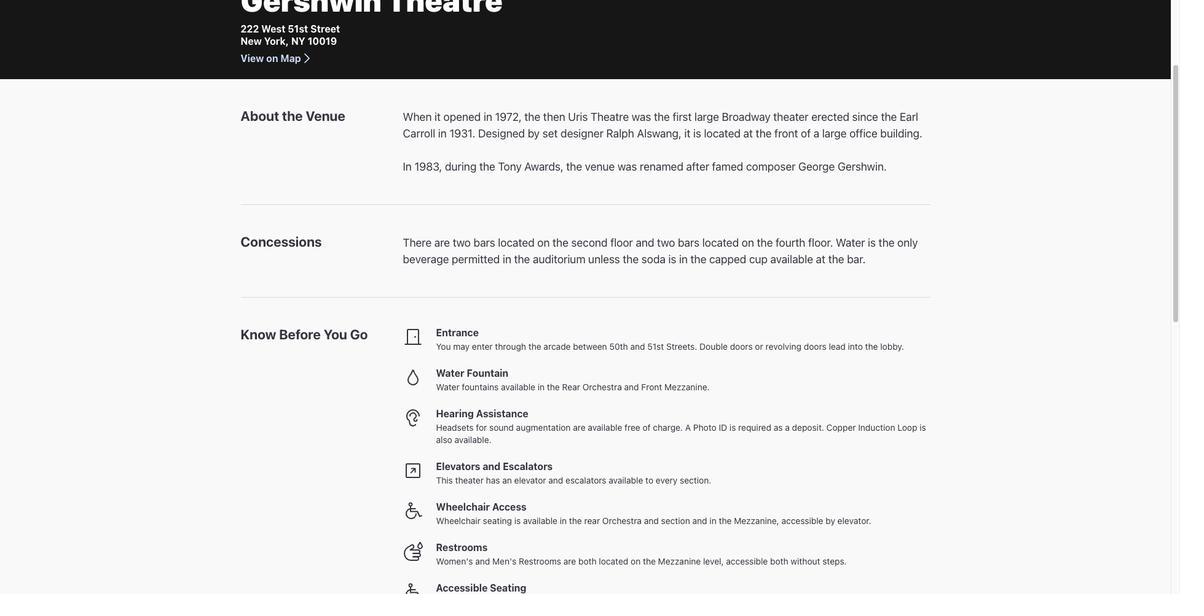 Task type: vqa. For each thing, say whether or not it's contained in the screenshot.
mezzanine
yes



Task type: locate. For each thing, give the bounding box(es) containing it.
theater
[[773, 111, 809, 124], [455, 476, 484, 486]]

1 vertical spatial it
[[684, 127, 690, 140]]

1 vertical spatial wheelchair
[[436, 516, 481, 527]]

entrance you may enter through the arcade between 50th and 51st streets. double doors or revolving doors lead into the lobby.
[[436, 328, 904, 352]]

and left front
[[624, 382, 639, 393]]

at down floor.
[[816, 253, 825, 266]]

1 vertical spatial accessible
[[726, 557, 768, 567]]

lobby.
[[880, 342, 904, 352]]

1 both from the left
[[578, 557, 597, 567]]

on up cup on the top right of the page
[[742, 237, 754, 250]]

51st up ny
[[288, 23, 308, 34]]

1 horizontal spatial a
[[814, 127, 819, 140]]

second
[[571, 237, 608, 250]]

and right "section" at the right bottom of page
[[692, 516, 707, 527]]

arcade
[[544, 342, 571, 352]]

restrooms
[[436, 543, 488, 554], [519, 557, 561, 567]]

at down broadway
[[743, 127, 753, 140]]

doors left lead
[[804, 342, 826, 352]]

on up auditorium
[[537, 237, 550, 250]]

large right first at the top right of the page
[[695, 111, 719, 124]]

lead
[[829, 342, 846, 352]]

doors
[[730, 342, 753, 352], [804, 342, 826, 352]]

2 vertical spatial are
[[563, 557, 576, 567]]

1 horizontal spatial restrooms
[[519, 557, 561, 567]]

mezzanine
[[658, 557, 701, 567]]

tony
[[498, 160, 522, 173]]

you
[[324, 327, 347, 343], [436, 342, 451, 352]]

theater inside elevators and escalators this theater has an elevator and escalators available to every section.
[[455, 476, 484, 486]]

accessible up without
[[781, 516, 823, 527]]

front
[[641, 382, 662, 393]]

know before you go
[[241, 327, 368, 343]]

1 horizontal spatial you
[[436, 342, 451, 352]]

accessible inside 'wheelchair access wheelchair seating is available in the rear orchestra and section and in the mezzanine, accessible by elevator.'
[[781, 516, 823, 527]]

0 horizontal spatial doors
[[730, 342, 753, 352]]

view
[[241, 53, 264, 64]]

located up the permitted
[[498, 237, 535, 250]]

view on map link
[[241, 52, 312, 65]]

erected
[[811, 111, 849, 124]]

venue
[[306, 108, 345, 124]]

and left men's
[[475, 557, 490, 567]]

10019
[[308, 36, 337, 47]]

augmentation
[[516, 423, 571, 433]]

and up soda
[[636, 237, 654, 250]]

you left "may"
[[436, 342, 451, 352]]

ny
[[291, 36, 305, 47]]

of right front
[[801, 127, 811, 140]]

0 vertical spatial a
[[814, 127, 819, 140]]

you left go
[[324, 327, 347, 343]]

51st inside 222 west 51st street new york, ny 10019
[[288, 23, 308, 34]]

50th
[[609, 342, 628, 352]]

0 horizontal spatial of
[[643, 423, 651, 433]]

accessible seating
[[436, 583, 526, 594]]

ralph
[[606, 127, 634, 140]]

large
[[695, 111, 719, 124], [822, 127, 847, 140]]

when
[[403, 111, 432, 124]]

located up capped
[[702, 237, 739, 250]]

1 bars from the left
[[474, 237, 495, 250]]

1 vertical spatial theater
[[455, 476, 484, 486]]

available inside the hearing assistance headsets for sound augmentation are available free of charge.  a photo id is required as a deposit. copper induction loop is also available.
[[588, 423, 622, 433]]

was right venue
[[618, 160, 637, 173]]

222 west 51st street new york, ny 10019
[[241, 23, 340, 47]]

51st left 'streets.'
[[647, 342, 664, 352]]

mezzanine,
[[734, 516, 779, 527]]

elevators
[[436, 462, 480, 473]]

and inside restrooms women's and men's restrooms are both located on the mezzanine level, accessible both without steps.
[[475, 557, 490, 567]]

0 horizontal spatial both
[[578, 557, 597, 567]]

0 vertical spatial orchestra
[[582, 382, 622, 393]]

0 vertical spatial restrooms
[[436, 543, 488, 554]]

0 horizontal spatial 51st
[[288, 23, 308, 34]]

theater up front
[[773, 111, 809, 124]]

restrooms women's and men's restrooms are both located on the mezzanine level, accessible both without steps.
[[436, 543, 847, 567]]

51st inside entrance you may enter through the arcade between 50th and 51st streets. double doors or revolving doors lead into the lobby.
[[647, 342, 664, 352]]

accessible right level,
[[726, 557, 768, 567]]

it right 'when' on the top left of page
[[434, 111, 441, 124]]

2 both from the left
[[770, 557, 788, 567]]

0 vertical spatial 51st
[[288, 23, 308, 34]]

accessible
[[436, 583, 488, 594]]

there
[[403, 237, 432, 250]]

before
[[279, 327, 321, 343]]

two up soda
[[657, 237, 675, 250]]

at inside there are two bars located on the second floor and two bars located on the fourth floor. water is the only beverage permitted in the auditorium unless the soda is in the capped cup available at the bar.
[[816, 253, 825, 266]]

1 horizontal spatial by
[[826, 516, 835, 527]]

streets.
[[666, 342, 697, 352]]

0 vertical spatial of
[[801, 127, 811, 140]]

1 vertical spatial was
[[618, 160, 637, 173]]

1 horizontal spatial large
[[822, 127, 847, 140]]

0 horizontal spatial accessible
[[726, 557, 768, 567]]

a inside when it opened in 1972, the then uris theatre was the first large broadway theater erected since the earl carroll in 1931. designed by set designer ralph alswang, it is located at the front of a large office building.
[[814, 127, 819, 140]]

available left "free"
[[588, 423, 622, 433]]

in inside water fountain water fountains available in the rear orchestra and front mezzanine.
[[538, 382, 545, 393]]

every
[[656, 476, 677, 486]]

is
[[693, 127, 701, 140], [868, 237, 876, 250], [668, 253, 676, 266], [729, 423, 736, 433], [920, 423, 926, 433], [514, 516, 521, 527]]

1 horizontal spatial bars
[[678, 237, 699, 250]]

a down erected
[[814, 127, 819, 140]]

0 horizontal spatial at
[[743, 127, 753, 140]]

available left to
[[609, 476, 643, 486]]

0 horizontal spatial theater
[[455, 476, 484, 486]]

0 vertical spatial by
[[528, 127, 540, 140]]

map
[[280, 53, 301, 64]]

1 vertical spatial of
[[643, 423, 651, 433]]

1 vertical spatial orchestra
[[602, 516, 642, 527]]

restrooms right men's
[[519, 557, 561, 567]]

wheelchair down this on the left of the page
[[436, 502, 490, 513]]

is down access at the bottom left
[[514, 516, 521, 527]]

0 horizontal spatial bars
[[474, 237, 495, 250]]

1 horizontal spatial theater
[[773, 111, 809, 124]]

photo
[[693, 423, 716, 433]]

both down rear
[[578, 557, 597, 567]]

cup
[[749, 253, 768, 266]]

0 vertical spatial large
[[695, 111, 719, 124]]

two up the permitted
[[453, 237, 471, 250]]

1 horizontal spatial accessible
[[781, 516, 823, 527]]

1 horizontal spatial doors
[[804, 342, 826, 352]]

located inside restrooms women's and men's restrooms are both located on the mezzanine level, accessible both without steps.
[[599, 557, 628, 567]]

into
[[848, 342, 863, 352]]

is left only
[[868, 237, 876, 250]]

0 horizontal spatial by
[[528, 127, 540, 140]]

0 vertical spatial theater
[[773, 111, 809, 124]]

is up "after"
[[693, 127, 701, 140]]

is inside 'wheelchair access wheelchair seating is available in the rear orchestra and section and in the mezzanine, accessible by elevator.'
[[514, 516, 521, 527]]

located inside when it opened in 1972, the then uris theatre was the first large broadway theater erected since the earl carroll in 1931. designed by set designer ralph alswang, it is located at the front of a large office building.
[[704, 127, 741, 140]]

0 vertical spatial wheelchair
[[436, 502, 490, 513]]

beverage
[[403, 253, 449, 266]]

1 vertical spatial by
[[826, 516, 835, 527]]

alswang,
[[637, 127, 681, 140]]

0 vertical spatial are
[[434, 237, 450, 250]]

1 horizontal spatial both
[[770, 557, 788, 567]]

seating
[[490, 583, 526, 594]]

elevator.
[[837, 516, 871, 527]]

orchestra inside water fountain water fountains available in the rear orchestra and front mezzanine.
[[582, 382, 622, 393]]

by left 'elevator.'
[[826, 516, 835, 527]]

2 bars from the left
[[678, 237, 699, 250]]

a right the as
[[785, 423, 790, 433]]

1 vertical spatial at
[[816, 253, 825, 266]]

water up hearing at left
[[436, 382, 460, 393]]

and right the 50th
[[630, 342, 645, 352]]

located down broadway
[[704, 127, 741, 140]]

0 vertical spatial was
[[632, 111, 651, 124]]

induction
[[858, 423, 895, 433]]

and
[[636, 237, 654, 250], [630, 342, 645, 352], [624, 382, 639, 393], [483, 462, 500, 473], [548, 476, 563, 486], [644, 516, 659, 527], [692, 516, 707, 527], [475, 557, 490, 567]]

restrooms up women's
[[436, 543, 488, 554]]

0 horizontal spatial large
[[695, 111, 719, 124]]

theater down elevators
[[455, 476, 484, 486]]

composer
[[746, 160, 796, 173]]

0 vertical spatial at
[[743, 127, 753, 140]]

1972,
[[495, 111, 522, 124]]

on left "mezzanine"
[[631, 557, 641, 567]]

by
[[528, 127, 540, 140], [826, 516, 835, 527]]

of right "free"
[[643, 423, 651, 433]]

2 wheelchair from the top
[[436, 516, 481, 527]]

level,
[[703, 557, 724, 567]]

theater inside when it opened in 1972, the then uris theatre was the first large broadway theater erected since the earl carroll in 1931. designed by set designer ralph alswang, it is located at the front of a large office building.
[[773, 111, 809, 124]]

1 horizontal spatial at
[[816, 253, 825, 266]]

available down access at the bottom left
[[523, 516, 557, 527]]

wheelchair
[[436, 502, 490, 513], [436, 516, 481, 527]]

located down rear
[[599, 557, 628, 567]]

0 horizontal spatial two
[[453, 237, 471, 250]]

0 horizontal spatial a
[[785, 423, 790, 433]]

2 doors from the left
[[804, 342, 826, 352]]

in
[[484, 111, 492, 124], [438, 127, 447, 140], [503, 253, 511, 266], [679, 253, 688, 266], [538, 382, 545, 393], [560, 516, 567, 527], [709, 516, 716, 527]]

large down erected
[[822, 127, 847, 140]]

51st
[[288, 23, 308, 34], [647, 342, 664, 352]]

water up bar.
[[836, 237, 865, 250]]

water down "may"
[[436, 368, 464, 379]]

1 vertical spatial large
[[822, 127, 847, 140]]

1 vertical spatial a
[[785, 423, 790, 433]]

opened
[[443, 111, 481, 124]]

it down first at the top right of the page
[[684, 127, 690, 140]]

1 horizontal spatial two
[[657, 237, 675, 250]]

0 vertical spatial accessible
[[781, 516, 823, 527]]

2 vertical spatial water
[[436, 382, 460, 393]]

at
[[743, 127, 753, 140], [816, 253, 825, 266]]

1 horizontal spatial of
[[801, 127, 811, 140]]

both left without
[[770, 557, 788, 567]]

of
[[801, 127, 811, 140], [643, 423, 651, 433]]

1 vertical spatial 51st
[[647, 342, 664, 352]]

1 vertical spatial are
[[573, 423, 585, 433]]

orchestra
[[582, 382, 622, 393], [602, 516, 642, 527]]

was up alswang, in the right of the page
[[632, 111, 651, 124]]

the
[[282, 108, 303, 124], [524, 111, 540, 124], [654, 111, 670, 124], [881, 111, 897, 124], [756, 127, 772, 140], [479, 160, 495, 173], [566, 160, 582, 173], [553, 237, 569, 250], [757, 237, 773, 250], [879, 237, 895, 250], [514, 253, 530, 266], [623, 253, 639, 266], [690, 253, 706, 266], [828, 253, 844, 266], [528, 342, 541, 352], [865, 342, 878, 352], [547, 382, 560, 393], [569, 516, 582, 527], [719, 516, 732, 527], [643, 557, 656, 567]]

bars
[[474, 237, 495, 250], [678, 237, 699, 250]]

available up assistance
[[501, 382, 535, 393]]

entrance
[[436, 328, 479, 339]]

available inside there are two bars located on the second floor and two bars located on the fourth floor. water is the only beverage permitted in the auditorium unless the soda is in the capped cup available at the bar.
[[770, 253, 813, 266]]

is inside when it opened in 1972, the then uris theatre was the first large broadway theater erected since the earl carroll in 1931. designed by set designer ralph alswang, it is located at the front of a large office building.
[[693, 127, 701, 140]]

0 horizontal spatial it
[[434, 111, 441, 124]]

0 vertical spatial water
[[836, 237, 865, 250]]

222
[[241, 23, 259, 34]]

headsets
[[436, 423, 474, 433]]

required
[[738, 423, 771, 433]]

doors left or
[[730, 342, 753, 352]]

are inside restrooms women's and men's restrooms are both located on the mezzanine level, accessible both without steps.
[[563, 557, 576, 567]]

wheelchair left "seating"
[[436, 516, 481, 527]]

floor.
[[808, 237, 833, 250]]

water inside there are two bars located on the second floor and two bars located on the fourth floor. water is the only beverage permitted in the auditorium unless the soda is in the capped cup available at the bar.
[[836, 237, 865, 250]]

on inside restrooms women's and men's restrooms are both located on the mezzanine level, accessible both without steps.
[[631, 557, 641, 567]]

0 horizontal spatial restrooms
[[436, 543, 488, 554]]

available down fourth
[[770, 253, 813, 266]]

1 wheelchair from the top
[[436, 502, 490, 513]]

this
[[436, 476, 453, 486]]

1 horizontal spatial 51st
[[647, 342, 664, 352]]

by left set
[[528, 127, 540, 140]]

also
[[436, 435, 452, 446]]

on down the york,
[[266, 53, 278, 64]]

west
[[261, 23, 285, 34]]



Task type: describe. For each thing, give the bounding box(es) containing it.
and left "section" at the right bottom of page
[[644, 516, 659, 527]]

set
[[542, 127, 558, 140]]

of inside the hearing assistance headsets for sound augmentation are available free of charge.  a photo id is required as a deposit. copper induction loop is also available.
[[643, 423, 651, 433]]

broadway
[[722, 111, 770, 124]]

know
[[241, 327, 276, 343]]

or
[[755, 342, 763, 352]]

renamed
[[640, 160, 683, 173]]

free
[[625, 423, 640, 433]]

are inside there are two bars located on the second floor and two bars located on the fourth floor. water is the only beverage permitted in the auditorium unless the soda is in the capped cup available at the bar.
[[434, 237, 450, 250]]

designed
[[478, 127, 525, 140]]

is right loop
[[920, 423, 926, 433]]

water fountain water fountains available in the rear orchestra and front mezzanine.
[[436, 368, 710, 393]]

after
[[686, 160, 709, 173]]

and up 'has'
[[483, 462, 500, 473]]

the inside water fountain water fountains available in the rear orchestra and front mezzanine.
[[547, 382, 560, 393]]

famed
[[712, 160, 743, 173]]

assistance
[[476, 409, 528, 420]]

section.
[[680, 476, 711, 486]]

auditorium
[[533, 253, 585, 266]]

id
[[719, 423, 727, 433]]

york,
[[264, 36, 289, 47]]

through
[[495, 342, 526, 352]]

first
[[673, 111, 692, 124]]

a inside the hearing assistance headsets for sound augmentation are available free of charge.  a photo id is required as a deposit. copper induction loop is also available.
[[785, 423, 790, 433]]

0 vertical spatial it
[[434, 111, 441, 124]]

is right soda
[[668, 253, 676, 266]]

steps.
[[823, 557, 847, 567]]

available inside elevators and escalators this theater has an elevator and escalators available to every section.
[[609, 476, 643, 486]]

as
[[774, 423, 783, 433]]

revolving
[[765, 342, 801, 352]]

rear
[[584, 516, 600, 527]]

view on map
[[241, 53, 301, 64]]

is right id
[[729, 423, 736, 433]]

copper
[[826, 423, 856, 433]]

venue
[[585, 160, 615, 173]]

was inside when it opened in 1972, the then uris theatre was the first large broadway theater erected since the earl carroll in 1931. designed by set designer ralph alswang, it is located at the front of a large office building.
[[632, 111, 651, 124]]

floor
[[610, 237, 633, 250]]

you inside entrance you may enter through the arcade between 50th and 51st streets. double doors or revolving doors lead into the lobby.
[[436, 342, 451, 352]]

double
[[699, 342, 728, 352]]

george
[[798, 160, 835, 173]]

a
[[685, 423, 691, 433]]

about
[[241, 108, 279, 124]]

office
[[849, 127, 877, 140]]

enter
[[472, 342, 493, 352]]

and inside there are two bars located on the second floor and two bars located on the fourth floor. water is the only beverage permitted in the auditorium unless the soda is in the capped cup available at the bar.
[[636, 237, 654, 250]]

0 horizontal spatial you
[[324, 327, 347, 343]]

loop
[[898, 423, 917, 433]]

without
[[791, 557, 820, 567]]

mezzanine.
[[664, 382, 710, 393]]

capped
[[709, 253, 746, 266]]

permitted
[[452, 253, 500, 266]]

in
[[403, 160, 412, 173]]

elevators and escalators this theater has an elevator and escalators available to every section.
[[436, 462, 711, 486]]

carroll
[[403, 127, 435, 140]]

since
[[852, 111, 878, 124]]

women's
[[436, 557, 473, 567]]

by inside when it opened in 1972, the then uris theatre was the first large broadway theater erected since the earl carroll in 1931. designed by set designer ralph alswang, it is located at the front of a large office building.
[[528, 127, 540, 140]]

street
[[310, 23, 340, 34]]

soda
[[641, 253, 666, 266]]

unless
[[588, 253, 620, 266]]

1 vertical spatial water
[[436, 368, 464, 379]]

1 two from the left
[[453, 237, 471, 250]]

1 vertical spatial restrooms
[[519, 557, 561, 567]]

1 doors from the left
[[730, 342, 753, 352]]

section
[[661, 516, 690, 527]]

accessible inside restrooms women's and men's restrooms are both located on the mezzanine level, accessible both without steps.
[[726, 557, 768, 567]]

there are two bars located on the second floor and two bars located on the fourth floor. water is the only beverage permitted in the auditorium unless the soda is in the capped cup available at the bar.
[[403, 237, 918, 266]]

men's
[[492, 557, 516, 567]]

access
[[492, 502, 527, 513]]

when it opened in 1972, the then uris theatre was the first large broadway theater erected since the earl carroll in 1931. designed by set designer ralph alswang, it is located at the front of a large office building.
[[403, 111, 922, 140]]

escalators
[[565, 476, 606, 486]]

for
[[476, 423, 487, 433]]

uris
[[568, 111, 588, 124]]

an
[[502, 476, 512, 486]]

building.
[[880, 127, 922, 140]]

go
[[350, 327, 368, 343]]

hearing
[[436, 409, 474, 420]]

new
[[241, 36, 262, 47]]

during
[[445, 160, 477, 173]]

and right elevator
[[548, 476, 563, 486]]

orchestra inside 'wheelchair access wheelchair seating is available in the rear orchestra and section and in the mezzanine, accessible by elevator.'
[[602, 516, 642, 527]]

are inside the hearing assistance headsets for sound augmentation are available free of charge.  a photo id is required as a deposit. copper induction loop is also available.
[[573, 423, 585, 433]]

the inside restrooms women's and men's restrooms are both located on the mezzanine level, accessible both without steps.
[[643, 557, 656, 567]]

designer
[[561, 127, 604, 140]]

about the venue
[[241, 108, 345, 124]]

available.
[[455, 435, 491, 446]]

and inside water fountain water fountains available in the rear orchestra and front mezzanine.
[[624, 382, 639, 393]]

earl
[[900, 111, 918, 124]]

available inside 'wheelchair access wheelchair seating is available in the rear orchestra and section and in the mezzanine, accessible by elevator.'
[[523, 516, 557, 527]]

2 two from the left
[[657, 237, 675, 250]]

1 horizontal spatial it
[[684, 127, 690, 140]]

has
[[486, 476, 500, 486]]

wheelchair access wheelchair seating is available in the rear orchestra and section and in the mezzanine, accessible by elevator.
[[436, 502, 871, 527]]

hearing assistance headsets for sound augmentation are available free of charge.  a photo id is required as a deposit. copper induction loop is also available.
[[436, 409, 926, 446]]

charge.
[[653, 423, 683, 433]]

in 1983, during the tony awards, the venue was renamed after famed composer george gershwin.
[[403, 160, 887, 173]]

bar.
[[847, 253, 865, 266]]

to
[[645, 476, 653, 486]]

available inside water fountain water fountains available in the rear orchestra and front mezzanine.
[[501, 382, 535, 393]]

at inside when it opened in 1972, the then uris theatre was the first large broadway theater erected since the earl carroll in 1931. designed by set designer ralph alswang, it is located at the front of a large office building.
[[743, 127, 753, 140]]

then
[[543, 111, 565, 124]]

rear
[[562, 382, 580, 393]]

may
[[453, 342, 470, 352]]

and inside entrance you may enter through the arcade between 50th and 51st streets. double doors or revolving doors lead into the lobby.
[[630, 342, 645, 352]]

of inside when it opened in 1972, the then uris theatre was the first large broadway theater erected since the earl carroll in 1931. designed by set designer ralph alswang, it is located at the front of a large office building.
[[801, 127, 811, 140]]

by inside 'wheelchair access wheelchair seating is available in the rear orchestra and section and in the mezzanine, accessible by elevator.'
[[826, 516, 835, 527]]



